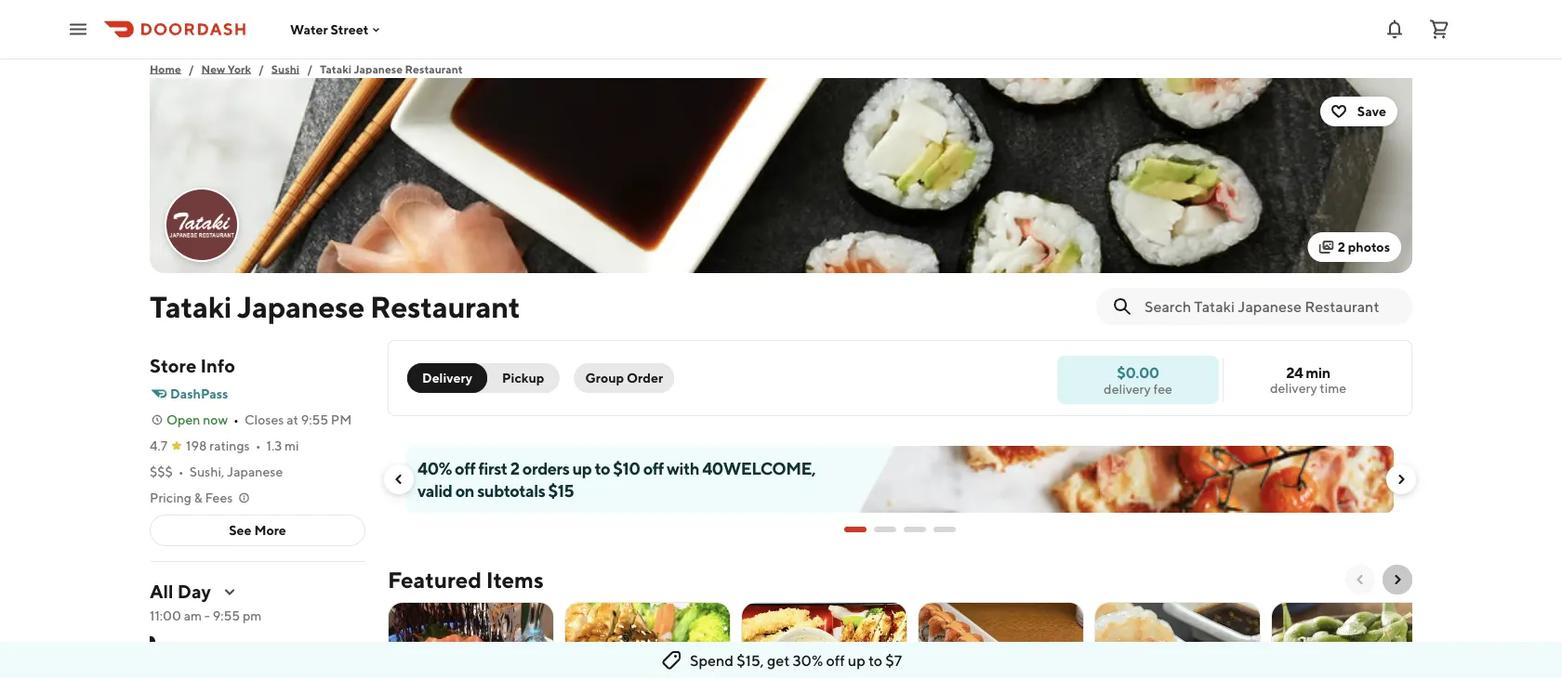Task type: locate. For each thing, give the bounding box(es) containing it.
up left $7
[[848, 652, 866, 670]]

2 left photos
[[1338, 239, 1346, 255]]

1.3
[[266, 439, 282, 454]]

9:55 right at on the bottom of the page
[[301, 412, 328, 428]]

$15,
[[737, 652, 764, 670]]

1 vertical spatial restaurant
[[370, 289, 520, 324]]

0 vertical spatial tataki
[[320, 62, 352, 75]]

2
[[1338, 239, 1346, 255], [510, 458, 520, 478]]

pricing & fees
[[150, 491, 233, 506]]

2 photos button
[[1308, 233, 1402, 262]]

restaurant
[[405, 62, 463, 75], [370, 289, 520, 324]]

to left $10
[[595, 458, 610, 478]]

up up "$15"
[[572, 458, 592, 478]]

0 items, open order cart image
[[1429, 18, 1451, 40]]

to left $7
[[869, 652, 883, 670]]

1 horizontal spatial to
[[869, 652, 883, 670]]

delivery left fee
[[1104, 381, 1151, 397]]

0 horizontal spatial delivery
[[1104, 381, 1151, 397]]

1 horizontal spatial /
[[258, 62, 264, 75]]

1 horizontal spatial 9:55
[[301, 412, 328, 428]]

24 min delivery time
[[1270, 364, 1347, 396]]

order
[[627, 371, 663, 386]]

0 vertical spatial next button of carousel image
[[1394, 472, 1409, 487]]

0 vertical spatial 2
[[1338, 239, 1346, 255]]

$10
[[613, 458, 640, 478]]

0 vertical spatial featured items
[[388, 567, 544, 593]]

1 horizontal spatial featured items
[[388, 567, 544, 593]]

/ left new
[[189, 62, 194, 75]]

1 vertical spatial 9:55
[[213, 609, 240, 624]]

pricing
[[150, 491, 191, 506]]

pm
[[243, 609, 262, 624]]

1 horizontal spatial featured
[[388, 567, 482, 593]]

mi
[[285, 439, 299, 454]]

0 vertical spatial 9:55
[[301, 412, 328, 428]]

items down pm
[[219, 642, 252, 658]]

1 horizontal spatial off
[[643, 458, 664, 478]]

spend
[[690, 652, 734, 670]]

on
[[455, 481, 474, 501]]

previous button of carousel image
[[1353, 573, 1368, 588]]

items inside heading
[[486, 567, 544, 593]]

/ right sushi link at left
[[307, 62, 312, 75]]

save
[[1358, 104, 1387, 119]]

open
[[166, 412, 200, 428]]

delivery left time
[[1270, 381, 1317, 396]]

to for $10
[[595, 458, 610, 478]]

day
[[177, 581, 211, 603]]

delivery inside 24 min delivery time
[[1270, 381, 1317, 396]]

40% off first 2 orders up to $10 off with 40welcome, valid on subtotals $15
[[418, 458, 816, 501]]

delivery
[[1270, 381, 1317, 396], [1104, 381, 1151, 397]]

40%
[[418, 458, 452, 478]]

0 horizontal spatial to
[[595, 458, 610, 478]]

featured inside featured items heading
[[388, 567, 482, 593]]

1 vertical spatial to
[[869, 652, 883, 670]]

next button of carousel image
[[1394, 472, 1409, 487], [1390, 573, 1405, 588]]

new
[[201, 62, 225, 75]]

up for off
[[848, 652, 866, 670]]

0 vertical spatial to
[[595, 458, 610, 478]]

items
[[486, 567, 544, 593], [219, 642, 252, 658]]

0 horizontal spatial •
[[178, 465, 184, 480]]

0 horizontal spatial tataki
[[150, 289, 232, 324]]

1 horizontal spatial tataki
[[320, 62, 352, 75]]

2 inside 40% off first 2 orders up to $10 off with 40welcome, valid on subtotals $15
[[510, 458, 520, 478]]

0 vertical spatial items
[[486, 567, 544, 593]]

0 horizontal spatial items
[[219, 642, 252, 658]]

• left 1.3
[[255, 439, 261, 454]]

0 horizontal spatial up
[[572, 458, 592, 478]]

off right the 30%
[[826, 652, 845, 670]]

street
[[331, 22, 369, 37]]

up inside 40% off first 2 orders up to $10 off with 40welcome, valid on subtotals $15
[[572, 458, 592, 478]]

featured items
[[388, 567, 544, 593], [165, 642, 252, 658]]

tataki
[[320, 62, 352, 75], [150, 289, 232, 324]]

198
[[186, 439, 207, 454]]

• closes at 9:55 pm
[[234, 412, 352, 428]]

water
[[290, 22, 328, 37]]

• right $$$
[[178, 465, 184, 480]]

tataki japanese restaurant image
[[150, 78, 1413, 273], [166, 190, 237, 260]]

featured down am
[[165, 642, 217, 658]]

tataki up store info
[[150, 289, 232, 324]]

/ right york
[[258, 62, 264, 75]]

0 horizontal spatial /
[[189, 62, 194, 75]]

1 vertical spatial featured
[[165, 642, 217, 658]]

$0.00 delivery fee
[[1104, 364, 1173, 397]]

water street button
[[290, 22, 383, 37]]

water street
[[290, 22, 369, 37]]

tataki down water street popup button
[[320, 62, 352, 75]]

Delivery radio
[[407, 364, 487, 393]]

off
[[455, 458, 476, 478], [643, 458, 664, 478], [826, 652, 845, 670]]

dashpass
[[170, 386, 228, 402]]

up for orders
[[572, 458, 592, 478]]

open now
[[166, 412, 228, 428]]

$7
[[886, 652, 902, 670]]

pickup
[[502, 371, 544, 386]]

0 horizontal spatial featured
[[165, 642, 217, 658]]

• right now
[[234, 412, 239, 428]]

featured items down the on
[[388, 567, 544, 593]]

see more button
[[151, 516, 365, 546]]

/
[[189, 62, 194, 75], [258, 62, 264, 75], [307, 62, 312, 75]]

•
[[234, 412, 239, 428], [255, 439, 261, 454], [178, 465, 184, 480]]

1 vertical spatial featured items
[[165, 642, 252, 658]]

0 horizontal spatial 2
[[510, 458, 520, 478]]

1 horizontal spatial 2
[[1338, 239, 1346, 255]]

0 vertical spatial up
[[572, 458, 592, 478]]

2 horizontal spatial •
[[255, 439, 261, 454]]

photos
[[1348, 239, 1390, 255]]

pm
[[331, 412, 352, 428]]

first
[[478, 458, 507, 478]]

1 vertical spatial items
[[219, 642, 252, 658]]

store info
[[150, 355, 235, 377]]

9:55 right -
[[213, 609, 240, 624]]

all
[[150, 581, 174, 603]]

off right $10
[[643, 458, 664, 478]]

orders
[[523, 458, 570, 478]]

2 horizontal spatial /
[[307, 62, 312, 75]]

to inside 40% off first 2 orders up to $10 off with 40welcome, valid on subtotals $15
[[595, 458, 610, 478]]

featured items down -
[[165, 642, 252, 658]]

notification bell image
[[1384, 18, 1406, 40]]

0 vertical spatial japanese
[[354, 62, 403, 75]]

closes
[[245, 412, 284, 428]]

2 vertical spatial japanese
[[227, 465, 283, 480]]

see more
[[229, 523, 286, 538]]

japanese
[[354, 62, 403, 75], [237, 289, 365, 324], [227, 465, 283, 480]]

all day
[[150, 581, 211, 603]]

2 vertical spatial •
[[178, 465, 184, 480]]

0 horizontal spatial 9:55
[[213, 609, 240, 624]]

9:55
[[301, 412, 328, 428], [213, 609, 240, 624]]

4.7
[[150, 439, 168, 454]]

more
[[254, 523, 286, 538]]

1 horizontal spatial delivery
[[1270, 381, 1317, 396]]

1 horizontal spatial items
[[486, 567, 544, 593]]

1 horizontal spatial •
[[234, 412, 239, 428]]

delivery
[[422, 371, 472, 386]]

1 horizontal spatial up
[[848, 652, 866, 670]]

1 vertical spatial next button of carousel image
[[1390, 573, 1405, 588]]

up
[[572, 458, 592, 478], [848, 652, 866, 670]]

2 photos
[[1338, 239, 1390, 255]]

group order
[[585, 371, 663, 386]]

previous button of carousel image
[[392, 472, 406, 487]]

1 vertical spatial 2
[[510, 458, 520, 478]]

now
[[203, 412, 228, 428]]

1 vertical spatial up
[[848, 652, 866, 670]]

$$$
[[150, 465, 173, 480]]

home
[[150, 62, 181, 75]]

group
[[585, 371, 624, 386]]

items down 'subtotals'
[[486, 567, 544, 593]]

ratings
[[209, 439, 250, 454]]

featured down valid
[[388, 567, 482, 593]]

off up the on
[[455, 458, 476, 478]]

featured
[[388, 567, 482, 593], [165, 642, 217, 658]]

0 vertical spatial featured
[[388, 567, 482, 593]]

Pickup radio
[[476, 364, 559, 393]]

to
[[595, 458, 610, 478], [869, 652, 883, 670]]

2 right first
[[510, 458, 520, 478]]

0 horizontal spatial featured items
[[165, 642, 252, 658]]



Task type: describe. For each thing, give the bounding box(es) containing it.
to for $7
[[869, 652, 883, 670]]

11:00 am - 9:55 pm
[[150, 609, 262, 624]]

spend $15, get 30% off up to $7
[[690, 652, 902, 670]]

york
[[228, 62, 251, 75]]

with
[[667, 458, 699, 478]]

min
[[1306, 364, 1331, 382]]

subtotals
[[477, 481, 545, 501]]

1.3 mi
[[266, 439, 299, 454]]

save button
[[1320, 97, 1398, 126]]

get
[[767, 652, 790, 670]]

fee
[[1154, 381, 1173, 397]]

2 horizontal spatial off
[[826, 652, 845, 670]]

-
[[204, 609, 210, 624]]

menus image
[[222, 585, 237, 600]]

group order button
[[574, 364, 674, 393]]

new york link
[[201, 60, 251, 78]]

Item Search search field
[[1145, 297, 1398, 317]]

home / new york / sushi / tataki japanese restaurant
[[150, 62, 463, 75]]

198 ratings •
[[186, 439, 261, 454]]

1 vertical spatial japanese
[[237, 289, 365, 324]]

see
[[229, 523, 252, 538]]

$15
[[548, 481, 574, 501]]

24
[[1286, 364, 1303, 382]]

0 horizontal spatial off
[[455, 458, 476, 478]]

open menu image
[[67, 18, 89, 40]]

30%
[[793, 652, 823, 670]]

&
[[194, 491, 202, 506]]

1 / from the left
[[189, 62, 194, 75]]

order methods option group
[[407, 364, 559, 393]]

sushi link
[[271, 60, 300, 78]]

tataki japanese restaurant
[[150, 289, 520, 324]]

fees
[[205, 491, 233, 506]]

2 inside button
[[1338, 239, 1346, 255]]

sushi
[[271, 62, 300, 75]]

$$$ • sushi, japanese
[[150, 465, 283, 480]]

11:00
[[150, 609, 181, 624]]

$0.00
[[1117, 364, 1159, 381]]

am
[[184, 609, 202, 624]]

0 vertical spatial restaurant
[[405, 62, 463, 75]]

store
[[150, 355, 197, 377]]

select promotional banner element
[[844, 513, 956, 547]]

info
[[200, 355, 235, 377]]

1 vertical spatial •
[[255, 439, 261, 454]]

home link
[[150, 60, 181, 78]]

valid
[[418, 481, 452, 501]]

delivery inside $0.00 delivery fee
[[1104, 381, 1151, 397]]

2 / from the left
[[258, 62, 264, 75]]

sushi,
[[189, 465, 224, 480]]

9:55 for pm
[[301, 412, 328, 428]]

9:55 for pm
[[213, 609, 240, 624]]

40welcome,
[[702, 458, 816, 478]]

3 / from the left
[[307, 62, 312, 75]]

at
[[287, 412, 298, 428]]

0 vertical spatial •
[[234, 412, 239, 428]]

1 vertical spatial tataki
[[150, 289, 232, 324]]

featured items heading
[[388, 565, 544, 595]]

pricing & fees button
[[150, 489, 251, 508]]

time
[[1320, 381, 1347, 396]]



Task type: vqa. For each thing, say whether or not it's contained in the screenshot.
'11:00 am - 9:55 pm'
yes



